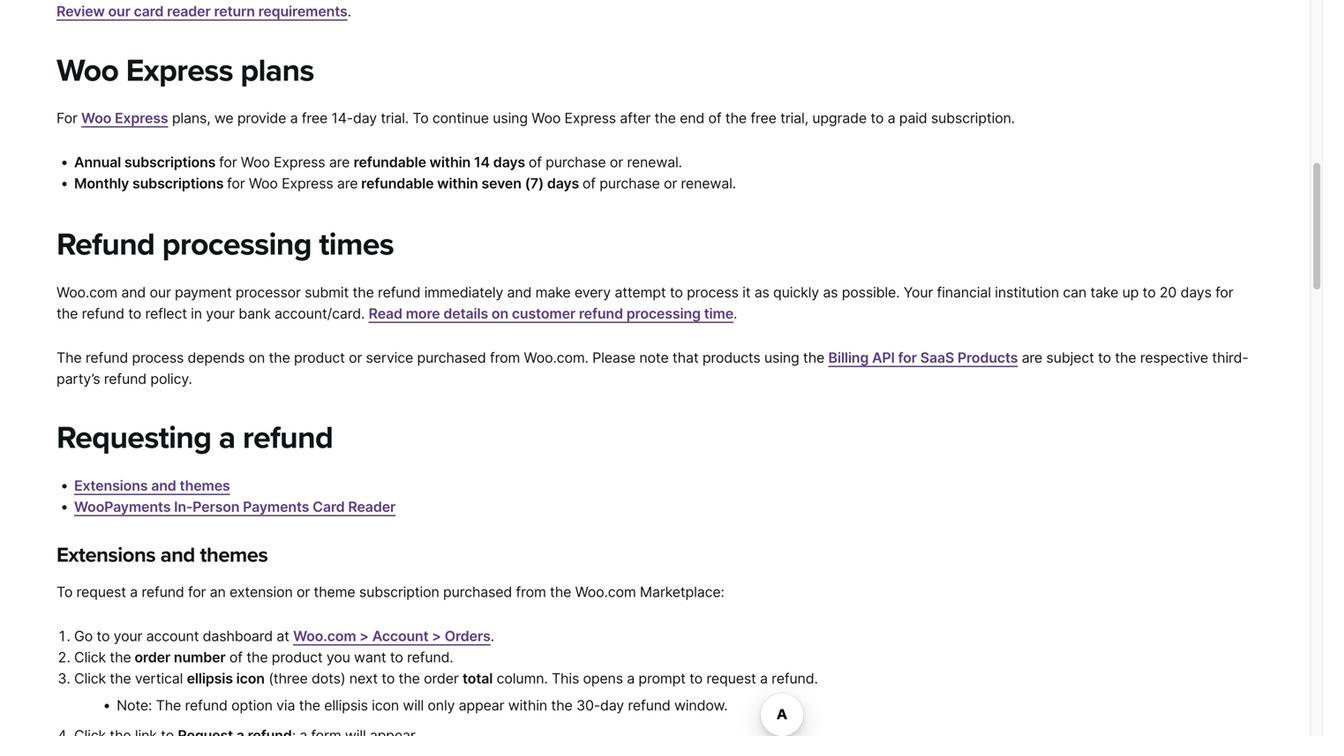 Task type: vqa. For each thing, say whether or not it's contained in the screenshot.


Task type: locate. For each thing, give the bounding box(es) containing it.
using right products
[[764, 349, 799, 366]]

refund down extensions and themes
[[142, 584, 184, 601]]

0 horizontal spatial refund.
[[407, 649, 453, 666]]

0 horizontal spatial free
[[302, 110, 328, 127]]

note: the refund option via the ellipsis icon will only appear within the 30-day refund window.
[[117, 697, 728, 714]]

. inside go to your account dashboard at woo.com > account > orders . click the order number of the product you want to refund.
[[491, 628, 494, 645]]

woo.com down refund in the left of the page
[[56, 284, 117, 301]]

1 horizontal spatial processing
[[626, 305, 701, 322]]

processing
[[162, 226, 312, 264], [626, 305, 701, 322]]

extension
[[230, 584, 293, 601]]

and up customer
[[507, 284, 532, 301]]

and inside extensions and themes woopayments in-person payments card reader
[[151, 477, 176, 494]]

for right 20
[[1216, 284, 1234, 301]]

1 vertical spatial refundable
[[361, 175, 434, 192]]

refund left the option
[[185, 697, 228, 714]]

extensions down woopayments
[[56, 543, 155, 568]]

within down column. on the bottom of page
[[508, 697, 547, 714]]

within left 14
[[430, 154, 471, 171]]

process
[[687, 284, 739, 301], [132, 349, 184, 366]]

0 horizontal spatial days
[[493, 154, 525, 171]]

1 horizontal spatial process
[[687, 284, 739, 301]]

icon up the option
[[236, 670, 265, 687]]

products
[[958, 349, 1018, 366]]

1 vertical spatial days
[[547, 175, 579, 192]]

our up the 'reflect'
[[150, 284, 171, 301]]

days right (7)
[[547, 175, 579, 192]]

0 horizontal spatial icon
[[236, 670, 265, 687]]

themes up an
[[200, 543, 268, 568]]

1 vertical spatial within
[[437, 175, 478, 192]]

refund processing times
[[56, 226, 394, 264]]

1 as from the left
[[754, 284, 770, 301]]

on
[[492, 305, 508, 322], [249, 349, 265, 366]]

processor
[[236, 284, 301, 301]]

in-
[[174, 498, 193, 516]]

submit
[[305, 284, 349, 301]]

1 vertical spatial extensions
[[56, 543, 155, 568]]

0 vertical spatial refund.
[[407, 649, 453, 666]]

2 vertical spatial .
[[491, 628, 494, 645]]

requesting a refund
[[56, 419, 333, 457]]

extensions inside extensions and themes woopayments in-person payments card reader
[[74, 477, 148, 494]]

card
[[134, 3, 164, 20]]

0 vertical spatial refundable
[[354, 154, 426, 171]]

on right depends
[[249, 349, 265, 366]]

2 vertical spatial are
[[1022, 349, 1043, 366]]

process up policy.
[[132, 349, 184, 366]]

woo.com inside 'woo.com and our payment processor submit the refund immediately and make every attempt to process it as quickly as possible. your financial institution can take up to 20 days for the refund to reflect in your bank account/card.'
[[56, 284, 117, 301]]

to down "account"
[[390, 649, 403, 666]]

refund down the every
[[579, 305, 623, 322]]

0 horizontal spatial the
[[56, 349, 82, 366]]

reflect
[[145, 305, 187, 322]]

0 vertical spatial on
[[492, 305, 508, 322]]

requesting
[[56, 419, 211, 457]]

review our card reader return requirements link
[[56, 3, 347, 20]]

woo.com
[[56, 284, 117, 301], [575, 584, 636, 601], [293, 628, 356, 645]]

0 vertical spatial .
[[347, 3, 351, 20]]

purchase down for woo express plans, we provide a free 14-day trial. to continue using woo express after the end of the free trial, upgrade to a paid subscription. on the top of the page
[[546, 154, 606, 171]]

1 horizontal spatial your
[[206, 305, 235, 322]]

1 vertical spatial refund.
[[772, 670, 818, 687]]

1 vertical spatial using
[[764, 349, 799, 366]]

1 horizontal spatial as
[[823, 284, 838, 301]]

2 vertical spatial days
[[1181, 284, 1212, 301]]

1 horizontal spatial ellipsis
[[324, 697, 368, 714]]

depends
[[188, 349, 245, 366]]

end
[[680, 110, 705, 127]]

renewal. down end
[[681, 175, 736, 192]]

extensions for extensions and themes woopayments in-person payments card reader
[[74, 477, 148, 494]]

plans,
[[172, 110, 211, 127]]

1 horizontal spatial using
[[764, 349, 799, 366]]

processing up processor
[[162, 226, 312, 264]]

1 vertical spatial our
[[150, 284, 171, 301]]

processing down attempt
[[626, 305, 701, 322]]

click inside go to your account dashboard at woo.com > account > orders . click the order number of the product you want to refund.
[[74, 649, 106, 666]]

the up the party's
[[56, 349, 82, 366]]

to inside "are subject to the respective third- party's refund policy."
[[1098, 349, 1111, 366]]

order
[[134, 649, 170, 666], [424, 670, 459, 687]]

0 vertical spatial within
[[430, 154, 471, 171]]

days right 20
[[1181, 284, 1212, 301]]

ellipsis down number
[[187, 670, 233, 687]]

0 horizontal spatial processing
[[162, 226, 312, 264]]

> left orders
[[432, 628, 441, 645]]

your
[[206, 305, 235, 322], [114, 628, 142, 645]]

prompt
[[639, 670, 686, 687]]

0 vertical spatial product
[[294, 349, 345, 366]]

1 vertical spatial purchase
[[600, 175, 660, 192]]

themes up person
[[180, 477, 230, 494]]

0 horizontal spatial process
[[132, 349, 184, 366]]

click
[[74, 649, 106, 666], [74, 670, 106, 687]]

0 vertical spatial subscriptions
[[124, 154, 216, 171]]

using right continue
[[493, 110, 528, 127]]

our left card
[[108, 3, 130, 20]]

from up column. on the bottom of page
[[516, 584, 546, 601]]

0 vertical spatial process
[[687, 284, 739, 301]]

as right quickly
[[823, 284, 838, 301]]

woo.com > account > orders link
[[293, 628, 491, 645]]

1 vertical spatial .
[[734, 305, 737, 322]]

request up window. on the bottom of page
[[707, 670, 756, 687]]

your right go
[[114, 628, 142, 645]]

it
[[742, 284, 751, 301]]

and for woo.com and our payment processor submit the refund immediately and make every attempt to process it as quickly as possible. your financial institution can take up to 20 days for the refund to reflect in your bank account/card.
[[121, 284, 146, 301]]

1 vertical spatial are
[[337, 175, 358, 192]]

product inside go to your account dashboard at woo.com > account > orders . click the order number of the product you want to refund.
[[272, 649, 323, 666]]

subscription
[[359, 584, 439, 601]]

our
[[108, 3, 130, 20], [150, 284, 171, 301]]

woo.com up you
[[293, 628, 356, 645]]

purchase down the after on the left of page
[[600, 175, 660, 192]]

0 vertical spatial to
[[413, 110, 429, 127]]

0 horizontal spatial on
[[249, 349, 265, 366]]

0 vertical spatial order
[[134, 649, 170, 666]]

woo.com and our payment processor submit the refund immediately and make every attempt to process it as quickly as possible. your financial institution can take up to 20 days for the refund to reflect in your bank account/card.
[[56, 284, 1234, 322]]

as right 'it'
[[754, 284, 770, 301]]

woo express plans
[[56, 52, 314, 89]]

within down 14
[[437, 175, 478, 192]]

attempt
[[615, 284, 666, 301]]

days inside 'woo.com and our payment processor submit the refund immediately and make every attempt to process it as quickly as possible. your financial institution can take up to 20 days for the refund to reflect in your bank account/card.'
[[1181, 284, 1212, 301]]

1 vertical spatial product
[[272, 649, 323, 666]]

for inside 'woo.com and our payment processor submit the refund immediately and make every attempt to process it as quickly as possible. your financial institution can take up to 20 days for the refund to reflect in your bank account/card.'
[[1216, 284, 1234, 301]]

0 horizontal spatial woo.com
[[56, 284, 117, 301]]

0 vertical spatial ellipsis
[[187, 670, 233, 687]]

read more details on customer refund processing time .
[[369, 305, 737, 322]]

or
[[610, 154, 623, 171], [664, 175, 677, 192], [349, 349, 362, 366], [297, 584, 310, 601]]

express left the after on the left of page
[[565, 110, 616, 127]]

vertical
[[135, 670, 183, 687]]

are up 'times'
[[337, 175, 358, 192]]

1 vertical spatial click
[[74, 670, 106, 687]]

go to your account dashboard at woo.com > account > orders . click the order number of the product you want to refund.
[[74, 628, 494, 666]]

times
[[319, 226, 394, 264]]

0 vertical spatial your
[[206, 305, 235, 322]]

ellipsis down dots)
[[324, 697, 368, 714]]

theme
[[314, 584, 355, 601]]

0 vertical spatial days
[[493, 154, 525, 171]]

for up the refund processing times
[[227, 175, 245, 192]]

0 horizontal spatial request
[[76, 584, 126, 601]]

for left an
[[188, 584, 206, 601]]

request up go
[[76, 584, 126, 601]]

extensions up woopayments
[[74, 477, 148, 494]]

review our card reader return requirements .
[[56, 3, 351, 20]]

express down 14-
[[282, 175, 333, 192]]

1 free from the left
[[302, 110, 328, 127]]

purchased down details
[[417, 349, 486, 366]]

that
[[673, 349, 699, 366]]

refund.
[[407, 649, 453, 666], [772, 670, 818, 687]]

annual
[[74, 154, 121, 171]]

and up the 'reflect'
[[121, 284, 146, 301]]

free left 14-
[[302, 110, 328, 127]]

to right next
[[382, 670, 395, 687]]

we
[[214, 110, 234, 127]]

on right details
[[492, 305, 508, 322]]

1 click from the top
[[74, 649, 106, 666]]

refund up read
[[378, 284, 421, 301]]

third-
[[1212, 349, 1249, 366]]

renewal.
[[627, 154, 682, 171], [681, 175, 736, 192]]

of right end
[[708, 110, 722, 127]]

0 vertical spatial extensions
[[74, 477, 148, 494]]

day left trial.
[[353, 110, 377, 127]]

1 vertical spatial order
[[424, 670, 459, 687]]

2 horizontal spatial woo.com
[[575, 584, 636, 601]]

renewal. down the after on the left of page
[[627, 154, 682, 171]]

1 vertical spatial themes
[[200, 543, 268, 568]]

woo.com left marketplace:
[[575, 584, 636, 601]]

of right (7)
[[583, 175, 596, 192]]

1 vertical spatial on
[[249, 349, 265, 366]]

dashboard
[[203, 628, 273, 645]]

1 horizontal spatial >
[[432, 628, 441, 645]]

to up window. on the bottom of page
[[690, 670, 703, 687]]

from left woo.com.
[[490, 349, 520, 366]]

product down account/card.
[[294, 349, 345, 366]]

1 vertical spatial purchased
[[443, 584, 512, 601]]

1 horizontal spatial free
[[751, 110, 777, 127]]

1 horizontal spatial the
[[156, 697, 181, 714]]

your inside go to your account dashboard at woo.com > account > orders . click the order number of the product you want to refund.
[[114, 628, 142, 645]]

possible.
[[842, 284, 900, 301]]

and down in- on the left of the page
[[160, 543, 195, 568]]

can
[[1063, 284, 1087, 301]]

the
[[56, 349, 82, 366], [156, 697, 181, 714]]

0 horizontal spatial order
[[134, 649, 170, 666]]

20
[[1160, 284, 1177, 301]]

1 vertical spatial processing
[[626, 305, 701, 322]]

product
[[294, 349, 345, 366], [272, 649, 323, 666]]

to right subject
[[1098, 349, 1111, 366]]

free left trial,
[[751, 110, 777, 127]]

order up "vertical"
[[134, 649, 170, 666]]

product up (three
[[272, 649, 323, 666]]

0 vertical spatial using
[[493, 110, 528, 127]]

day down opens
[[600, 697, 624, 714]]

0 vertical spatial click
[[74, 649, 106, 666]]

your right in
[[206, 305, 235, 322]]

for
[[219, 154, 237, 171], [227, 175, 245, 192], [1216, 284, 1234, 301], [898, 349, 917, 366], [188, 584, 206, 601]]

1 horizontal spatial on
[[492, 305, 508, 322]]

account
[[372, 628, 429, 645]]

of down dashboard
[[229, 649, 243, 666]]

0 horizontal spatial as
[[754, 284, 770, 301]]

express
[[126, 52, 233, 89], [115, 110, 168, 127], [565, 110, 616, 127], [274, 154, 325, 171], [282, 175, 333, 192]]

to right up
[[1143, 284, 1156, 301]]

1 horizontal spatial order
[[424, 670, 459, 687]]

trial,
[[780, 110, 809, 127]]

order up the only
[[424, 670, 459, 687]]

via
[[276, 697, 295, 714]]

reader
[[167, 3, 211, 20]]

billing
[[828, 349, 869, 366]]

themes inside extensions and themes woopayments in-person payments card reader
[[180, 477, 230, 494]]

purchased up orders
[[443, 584, 512, 601]]

1 horizontal spatial our
[[150, 284, 171, 301]]

review
[[56, 3, 105, 20]]

refund left the 'reflect'
[[82, 305, 124, 322]]

only
[[428, 697, 455, 714]]

1 vertical spatial the
[[156, 697, 181, 714]]

1 vertical spatial icon
[[372, 697, 399, 714]]

14-
[[331, 110, 353, 127]]

the refund process depends on the product or service purchased from woo.com. please note that products using the billing api for saas products
[[56, 349, 1018, 366]]

products
[[703, 349, 761, 366]]

as
[[754, 284, 770, 301], [823, 284, 838, 301]]

1 > from the left
[[360, 628, 369, 645]]

1 horizontal spatial .
[[491, 628, 494, 645]]

days up the seven at left top
[[493, 154, 525, 171]]

1 vertical spatial to
[[56, 584, 73, 601]]

1 vertical spatial request
[[707, 670, 756, 687]]

.
[[347, 3, 351, 20], [734, 305, 737, 322], [491, 628, 494, 645]]

0 vertical spatial processing
[[162, 226, 312, 264]]

refund down prompt
[[628, 697, 671, 714]]

1 horizontal spatial day
[[600, 697, 624, 714]]

are inside "are subject to the respective third- party's refund policy."
[[1022, 349, 1043, 366]]

icon left will
[[372, 697, 399, 714]]

> up want
[[360, 628, 369, 645]]

2 vertical spatial woo.com
[[293, 628, 356, 645]]

time
[[704, 305, 734, 322]]

process up time in the right of the page
[[687, 284, 739, 301]]

and up in- on the left of the page
[[151, 477, 176, 494]]

the down "vertical"
[[156, 697, 181, 714]]

days
[[493, 154, 525, 171], [547, 175, 579, 192], [1181, 284, 1212, 301]]

0 vertical spatial day
[[353, 110, 377, 127]]

1 vertical spatial woo.com
[[575, 584, 636, 601]]

1 vertical spatial your
[[114, 628, 142, 645]]

from
[[490, 349, 520, 366], [516, 584, 546, 601]]

0 horizontal spatial your
[[114, 628, 142, 645]]

are left subject
[[1022, 349, 1043, 366]]

refund left policy.
[[104, 370, 147, 387]]

of up (7)
[[529, 154, 542, 171]]

>
[[360, 628, 369, 645], [432, 628, 441, 645]]

0 vertical spatial our
[[108, 3, 130, 20]]

2 vertical spatial within
[[508, 697, 547, 714]]

a
[[290, 110, 298, 127], [888, 110, 895, 127], [219, 419, 235, 457], [130, 584, 138, 601], [627, 670, 635, 687], [760, 670, 768, 687]]

1 horizontal spatial woo.com
[[293, 628, 356, 645]]

subject
[[1046, 349, 1094, 366]]

are down 14-
[[329, 154, 350, 171]]

express down provide
[[274, 154, 325, 171]]

2 click from the top
[[74, 670, 106, 687]]

0 horizontal spatial our
[[108, 3, 130, 20]]

dots)
[[312, 670, 346, 687]]



Task type: describe. For each thing, give the bounding box(es) containing it.
customer
[[512, 305, 576, 322]]

0 horizontal spatial to
[[56, 584, 73, 601]]

details
[[443, 305, 488, 322]]

payment
[[175, 284, 232, 301]]

go
[[74, 628, 93, 645]]

account
[[146, 628, 199, 645]]

1 horizontal spatial request
[[707, 670, 756, 687]]

every
[[575, 284, 611, 301]]

click the vertical ellipsis icon (three dots) next to the order total column. this opens a prompt to request a refund.
[[74, 670, 818, 687]]

2 as from the left
[[823, 284, 838, 301]]

1 vertical spatial from
[[516, 584, 546, 601]]

saas
[[920, 349, 954, 366]]

2 horizontal spatial .
[[734, 305, 737, 322]]

plans
[[240, 52, 314, 89]]

total
[[463, 670, 493, 687]]

0 horizontal spatial ellipsis
[[187, 670, 233, 687]]

0 horizontal spatial using
[[493, 110, 528, 127]]

0 horizontal spatial .
[[347, 3, 351, 20]]

in
[[191, 305, 202, 322]]

financial
[[937, 284, 991, 301]]

express up plans,
[[126, 52, 233, 89]]

0 vertical spatial purchased
[[417, 349, 486, 366]]

monthly
[[74, 175, 129, 192]]

the inside "are subject to the respective third- party's refund policy."
[[1115, 349, 1136, 366]]

continue
[[432, 110, 489, 127]]

policy.
[[150, 370, 192, 387]]

account/card.
[[274, 305, 365, 322]]

next
[[349, 670, 378, 687]]

make
[[535, 284, 571, 301]]

(three
[[269, 670, 308, 687]]

refund up payments at the bottom
[[243, 419, 333, 457]]

your inside 'woo.com and our payment processor submit the refund immediately and make every attempt to process it as quickly as possible. your financial institution can take up to 20 days for the refund to reflect in your bank account/card.'
[[206, 305, 235, 322]]

your
[[904, 284, 933, 301]]

opens
[[583, 670, 623, 687]]

refund inside "are subject to the respective third- party's refund policy."
[[104, 370, 147, 387]]

for right api
[[898, 349, 917, 366]]

will
[[403, 697, 424, 714]]

please
[[592, 349, 636, 366]]

api
[[872, 349, 895, 366]]

are subject to the respective third- party's refund policy.
[[56, 349, 1249, 387]]

paid
[[899, 110, 927, 127]]

quickly
[[773, 284, 819, 301]]

woopayments
[[74, 498, 171, 516]]

column.
[[497, 670, 548, 687]]

2 free from the left
[[751, 110, 777, 127]]

an
[[210, 584, 226, 601]]

0 vertical spatial purchase
[[546, 154, 606, 171]]

extensions and themes woopayments in-person payments card reader
[[74, 477, 396, 516]]

1 vertical spatial process
[[132, 349, 184, 366]]

0 vertical spatial renewal.
[[627, 154, 682, 171]]

express left plans,
[[115, 110, 168, 127]]

read
[[369, 305, 402, 322]]

reader
[[348, 498, 396, 516]]

institution
[[995, 284, 1059, 301]]

1 vertical spatial subscriptions
[[132, 175, 224, 192]]

0 horizontal spatial day
[[353, 110, 377, 127]]

for down the we
[[219, 154, 237, 171]]

our inside 'woo.com and our payment processor submit the refund immediately and make every attempt to process it as quickly as possible. your financial institution can take up to 20 days for the refund to reflect in your bank account/card.'
[[150, 284, 171, 301]]

card
[[313, 498, 345, 516]]

trial.
[[381, 110, 409, 127]]

order inside go to your account dashboard at woo.com > account > orders . click the order number of the product you want to refund.
[[134, 649, 170, 666]]

extensions for extensions and themes
[[56, 543, 155, 568]]

more
[[406, 305, 440, 322]]

1 vertical spatial renewal.
[[681, 175, 736, 192]]

of inside go to your account dashboard at woo.com > account > orders . click the order number of the product you want to refund.
[[229, 649, 243, 666]]

bank
[[239, 305, 271, 322]]

upgrade
[[812, 110, 867, 127]]

note:
[[117, 697, 152, 714]]

annual subscriptions for woo express are refundable within 14 days of purchase or renewal. monthly subscriptions for woo express are refundable within seven (7) days of purchase or renewal.
[[74, 154, 736, 192]]

and for extensions and themes
[[160, 543, 195, 568]]

refund up the party's
[[85, 349, 128, 366]]

to right go
[[97, 628, 110, 645]]

14
[[474, 154, 490, 171]]

after
[[620, 110, 651, 127]]

2 > from the left
[[432, 628, 441, 645]]

return
[[214, 3, 255, 20]]

to right attempt
[[670, 284, 683, 301]]

number
[[174, 649, 226, 666]]

appear
[[459, 697, 504, 714]]

requirements
[[258, 3, 347, 20]]

seven
[[482, 175, 522, 192]]

0 vertical spatial from
[[490, 349, 520, 366]]

note
[[639, 349, 669, 366]]

billing api for saas products link
[[828, 349, 1018, 366]]

themes for extensions and themes
[[200, 543, 268, 568]]

woo.com inside go to your account dashboard at woo.com > account > orders . click the order number of the product you want to refund.
[[293, 628, 356, 645]]

refund. inside go to your account dashboard at woo.com > account > orders . click the order number of the product you want to refund.
[[407, 649, 453, 666]]

30-
[[576, 697, 600, 714]]

to left paid
[[871, 110, 884, 127]]

for woo express plans, we provide a free 14-day trial. to continue using woo express after the end of the free trial, upgrade to a paid subscription.
[[56, 110, 1015, 127]]

subscription.
[[931, 110, 1015, 127]]

refund
[[56, 226, 155, 264]]

0 vertical spatial request
[[76, 584, 126, 601]]

provide
[[237, 110, 286, 127]]

(7)
[[525, 175, 544, 192]]

0 vertical spatial the
[[56, 349, 82, 366]]

up
[[1122, 284, 1139, 301]]

woo.com.
[[524, 349, 589, 366]]

1 horizontal spatial refund.
[[772, 670, 818, 687]]

orders
[[445, 628, 491, 645]]

at
[[277, 628, 289, 645]]

1 vertical spatial ellipsis
[[324, 697, 368, 714]]

0 vertical spatial are
[[329, 154, 350, 171]]

1 horizontal spatial icon
[[372, 697, 399, 714]]

themes for extensions and themes woopayments in-person payments card reader
[[180, 477, 230, 494]]

extensions and themes link
[[74, 477, 230, 494]]

window.
[[674, 697, 728, 714]]

and for extensions and themes woopayments in-person payments card reader
[[151, 477, 176, 494]]

1 horizontal spatial days
[[547, 175, 579, 192]]

party's
[[56, 370, 100, 387]]

immediately
[[424, 284, 503, 301]]

marketplace:
[[640, 584, 725, 601]]

take
[[1091, 284, 1119, 301]]

woo express link
[[81, 110, 168, 127]]

0 vertical spatial icon
[[236, 670, 265, 687]]

for
[[56, 110, 77, 127]]

payments
[[243, 498, 309, 516]]

woopayments in-person payments card reader link
[[74, 498, 396, 516]]

to left the 'reflect'
[[128, 305, 141, 322]]

process inside 'woo.com and our payment processor submit the refund immediately and make every attempt to process it as quickly as possible. your financial institution can take up to 20 days for the refund to reflect in your bank account/card.'
[[687, 284, 739, 301]]

1 vertical spatial day
[[600, 697, 624, 714]]

1 horizontal spatial to
[[413, 110, 429, 127]]

extensions and themes
[[56, 543, 268, 568]]



